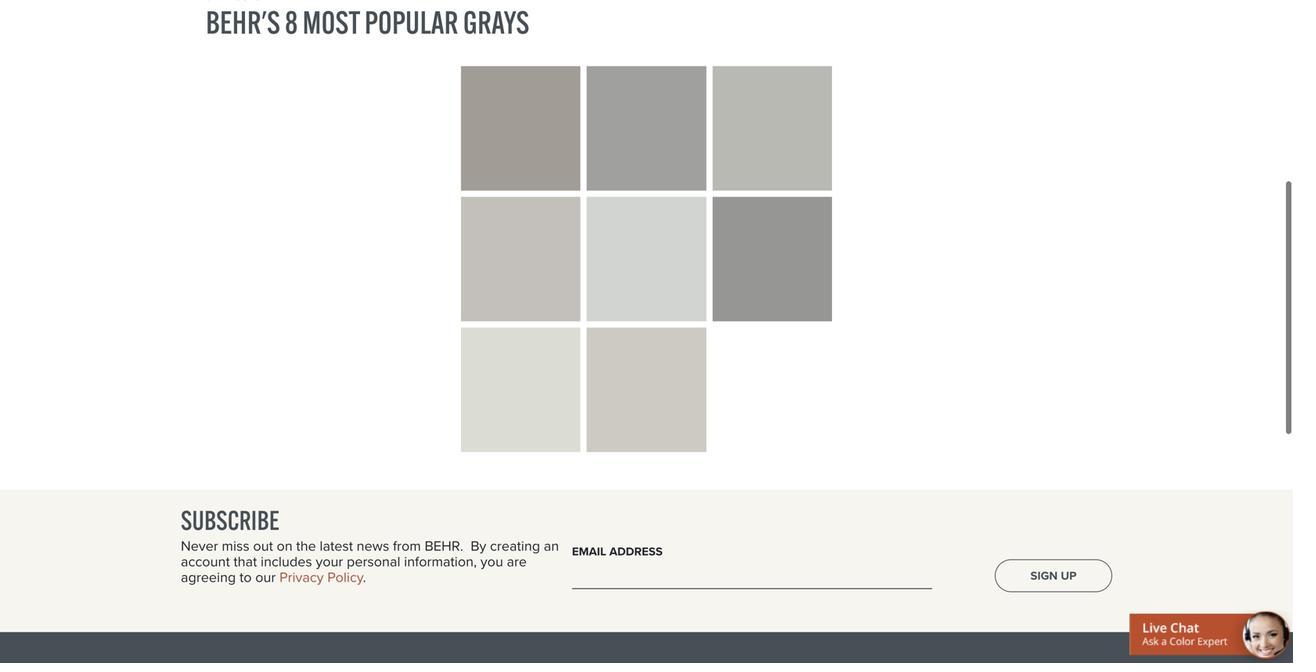 Task type: describe. For each thing, give the bounding box(es) containing it.
sign
[[1031, 567, 1058, 585]]

address
[[610, 543, 663, 560]]

privacy policy .
[[280, 567, 366, 588]]

email address
[[572, 543, 663, 560]]

your
[[316, 551, 343, 572]]

from
[[393, 536, 421, 557]]

includes
[[261, 551, 312, 572]]

by
[[471, 536, 487, 557]]

on
[[277, 536, 293, 557]]

8
[[285, 3, 298, 42]]

you
[[481, 551, 503, 572]]

live chat online image image
[[1130, 609, 1294, 663]]

grays
[[463, 3, 530, 42]]

popular
[[365, 3, 459, 42]]

an
[[544, 536, 559, 557]]

out
[[253, 536, 273, 557]]

.
[[363, 567, 366, 588]]

news
[[357, 536, 389, 557]]

Email Address email field
[[572, 566, 933, 589]]

sign up button
[[995, 560, 1113, 593]]

subscribe
[[181, 504, 280, 537]]

behr's 8 most popular grays
[[206, 3, 530, 42]]

that
[[234, 551, 257, 572]]

never
[[181, 536, 218, 557]]

to
[[240, 567, 252, 588]]

privacy policy link
[[280, 567, 363, 588]]

information,
[[404, 551, 477, 572]]



Task type: locate. For each thing, give the bounding box(es) containing it.
never miss out on the latest news from behr.  by creating an account that includes your personal information, you are agreeing to our
[[181, 536, 559, 588]]

up
[[1061, 567, 1077, 585]]

creating
[[490, 536, 540, 557]]

account
[[181, 551, 230, 572]]

policy
[[328, 567, 363, 588]]

latest
[[320, 536, 353, 557]]

most
[[303, 3, 360, 42]]

our
[[255, 567, 276, 588]]

privacy
[[280, 567, 324, 588]]

personal
[[347, 551, 401, 572]]

the
[[296, 536, 316, 557]]

behr's
[[206, 3, 280, 42]]

miss
[[222, 536, 250, 557]]

agreeing
[[181, 567, 236, 588]]

sign up
[[1031, 567, 1077, 585]]

are
[[507, 551, 527, 572]]

email
[[572, 543, 607, 560]]



Task type: vqa. For each thing, say whether or not it's contained in the screenshot.
Policy
yes



